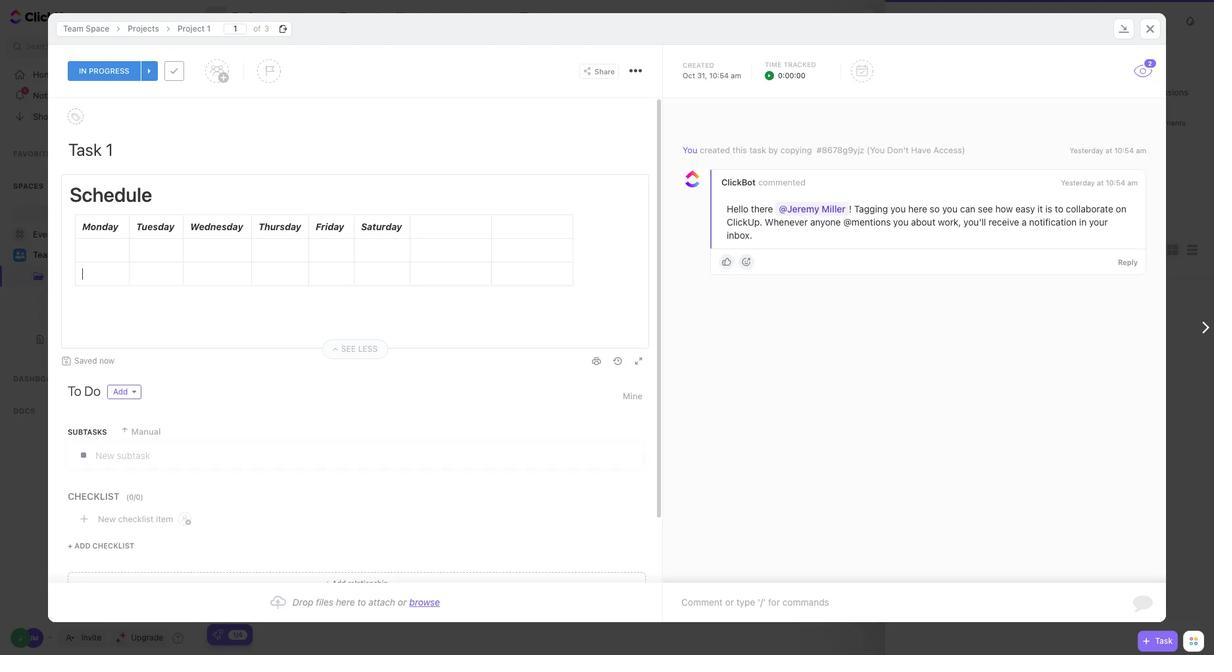 Task type: locate. For each thing, give the bounding box(es) containing it.
1 vertical spatial share
[[595, 67, 615, 75]]

‎task 2
[[263, 220, 290, 231]]

1 vertical spatial yesterday at 10:54 am
[[1061, 178, 1138, 187]]

1 horizontal spatial project 1
[[178, 23, 211, 33]]

1 up project notes
[[77, 292, 80, 302]]

1 horizontal spatial at
[[1106, 146, 1113, 155]]

user friends image
[[15, 251, 25, 259]]

1 hide from the top
[[1139, 73, 1156, 81]]

you right tagging
[[891, 203, 906, 215]]

everything link
[[0, 224, 198, 245]]

project 2
[[993, 16, 1024, 25], [48, 313, 81, 323]]

1 horizontal spatial 1
[[207, 23, 211, 33]]

created oct 31, 10:54 am
[[683, 61, 742, 80]]

created
[[700, 145, 730, 155]]

drop files here to attach or browse
[[293, 597, 440, 608]]

0 vertical spatial share
[[1176, 12, 1198, 21]]

share button left task settings icon
[[580, 63, 619, 79]]

home
[[33, 69, 56, 79]]

1 vertical spatial hide closed button
[[1126, 306, 1191, 320]]

there
[[751, 203, 773, 215]]

0 horizontal spatial project 2
[[48, 313, 81, 323]]

10:54 up on
[[1106, 178, 1126, 187]]

0:00:00 button
[[765, 70, 824, 81]]

project 1 up project notes
[[48, 292, 80, 302]]

am
[[731, 71, 742, 80], [1136, 146, 1147, 155], [1128, 178, 1138, 187]]

in
[[79, 66, 87, 75], [1080, 217, 1087, 228]]

1 hide closed from the top
[[1139, 73, 1188, 81]]

inbox.
[[727, 230, 753, 241]]

team space inside sidebar navigation
[[33, 250, 82, 260]]

checklist
[[118, 514, 154, 524], [92, 542, 134, 550]]

projects inside sidebar navigation
[[47, 271, 80, 282]]

10:54
[[710, 71, 729, 80], [1115, 146, 1134, 155], [1106, 178, 1126, 187]]

0 horizontal spatial to
[[358, 597, 366, 608]]

time
[[765, 61, 782, 68]]

project 1 link inside the task locations element
[[171, 21, 217, 37]]

checklist down new checklist item
[[92, 542, 134, 550]]

1 vertical spatial project 2
[[48, 313, 81, 323]]

0 horizontal spatial team
[[33, 250, 55, 260]]

automations
[[1079, 11, 1127, 21]]

search down set task position in this list number field
[[220, 39, 246, 49]]

upgrade link
[[111, 629, 169, 647]]

0 vertical spatial in
[[79, 66, 87, 75]]

onboarding checklist button element
[[213, 630, 223, 640]]

search up home
[[26, 41, 52, 51]]

1 horizontal spatial to
[[1055, 203, 1064, 215]]

1 vertical spatial yesterday
[[1061, 178, 1095, 187]]

hide closed button down reply
[[1126, 306, 1191, 320]]

0 vertical spatial 1
[[207, 23, 211, 33]]

0 vertical spatial hide
[[1139, 73, 1156, 81]]

permissions
[[1141, 87, 1189, 97]]

0 vertical spatial yesterday at 10:54 am
[[1070, 146, 1147, 155]]

0 horizontal spatial at
[[1098, 178, 1104, 187]]

2 hide closed button from the top
[[1126, 306, 1191, 320]]

yesterday at 10:54 am up collaborate on the right top
[[1061, 178, 1138, 187]]

at down sharing
[[1106, 146, 1113, 155]]

calendar link
[[409, 0, 453, 33]]

share button right minimize task image
[[1160, 6, 1203, 27]]

1 horizontal spatial project 2
[[993, 16, 1024, 25]]

project
[[993, 16, 1017, 25], [178, 23, 205, 33], [48, 292, 74, 302], [48, 313, 74, 323], [48, 334, 74, 344]]

0 vertical spatial share button
[[1160, 6, 1203, 27]]

team
[[905, 16, 924, 25], [63, 23, 84, 33], [33, 250, 55, 260]]

here inside ! tagging you here so you can see how easy it is to collaborate on clickup. whenever anyone @mentions you about work, you'll receive a notification in your inbox.
[[909, 203, 928, 215]]

to left attach
[[358, 597, 366, 608]]

0 horizontal spatial share button
[[580, 63, 619, 79]]

manual
[[131, 426, 161, 437]]

notifications
[[33, 90, 83, 100]]

New subtask text field
[[95, 443, 642, 467]]

1 horizontal spatial add
[[113, 387, 128, 397]]

in inside ! tagging you here so you can see how easy it is to collaborate on clickup. whenever anyone @mentions you about work, you'll receive a notification in your inbox.
[[1080, 217, 1087, 228]]

task settings image
[[634, 69, 637, 72]]

at
[[1106, 146, 1113, 155], [1098, 178, 1104, 187]]

yesterday at 10:54 am for you created this task by copying #8678g9yjz (you don't have access)
[[1070, 146, 1147, 155]]

1 horizontal spatial share
[[1176, 12, 1198, 21]]

1 vertical spatial task
[[1156, 636, 1173, 646]]

0 vertical spatial am
[[731, 71, 742, 80]]

1 horizontal spatial team
[[63, 23, 84, 33]]

2 vertical spatial 10:54
[[1106, 178, 1126, 187]]

add right do
[[113, 387, 128, 397]]

1 vertical spatial project 1
[[48, 292, 80, 302]]

0 horizontal spatial here
[[336, 597, 355, 608]]

0 horizontal spatial in
[[79, 66, 87, 75]]

0 vertical spatial here
[[909, 203, 928, 215]]

task for task
[[1156, 636, 1173, 646]]

0 horizontal spatial project 2 link
[[0, 308, 172, 329]]

&
[[1133, 87, 1139, 97]]

1 horizontal spatial task
[[1156, 636, 1173, 646]]

2 vertical spatial am
[[1128, 178, 1138, 187]]

0 vertical spatial project 1 link
[[171, 21, 217, 37]]

0 horizontal spatial task
[[263, 456, 282, 467]]

add right +
[[75, 542, 91, 550]]

saturday
[[361, 221, 402, 232]]

collaborate
[[1066, 203, 1114, 215]]

project 1 inside the task locations element
[[178, 23, 211, 33]]

search inside sidebar navigation
[[26, 41, 52, 51]]

comments button
[[1125, 114, 1195, 131]]

notes
[[77, 334, 99, 344]]

1 vertical spatial share button
[[580, 63, 619, 79]]

project 2 link
[[993, 16, 1024, 25], [0, 308, 172, 329]]

projects button
[[227, 2, 273, 31]]

task inside task 2 link
[[263, 456, 282, 467]]

1 vertical spatial new
[[98, 514, 116, 524]]

1 horizontal spatial in
[[1080, 217, 1087, 228]]

1 horizontal spatial here
[[909, 203, 928, 215]]

0 horizontal spatial share
[[595, 67, 615, 75]]

project notes
[[48, 334, 99, 344]]

at up collaborate on the right top
[[1098, 178, 1104, 187]]

project 1 link up the notes
[[0, 287, 172, 308]]

search for search
[[26, 41, 52, 51]]

0 vertical spatial task
[[263, 456, 282, 467]]

0 horizontal spatial search
[[26, 41, 52, 51]]

0 vertical spatial to
[[1055, 203, 1064, 215]]

10:54 down the comments button
[[1115, 146, 1134, 155]]

subtasks
[[68, 427, 107, 436]]

browse
[[409, 597, 440, 608]]

1 vertical spatial at
[[1098, 178, 1104, 187]]

1 vertical spatial closed
[[1159, 309, 1188, 317]]

10:54 right 31,
[[710, 71, 729, 80]]

0 vertical spatial add
[[113, 387, 128, 397]]

project 1
[[178, 23, 211, 33], [48, 292, 80, 302]]

#8678g9yjz
[[817, 145, 865, 155]]

0 vertical spatial closed
[[1159, 73, 1188, 81]]

of
[[253, 23, 261, 33]]

on
[[1116, 203, 1127, 215]]

0 vertical spatial hide closed button
[[1126, 70, 1191, 84]]

project 1 link up ⌘k
[[171, 21, 217, 37]]

in down collaborate on the right top
[[1080, 217, 1087, 228]]

2
[[1019, 16, 1024, 25], [1149, 60, 1153, 67], [284, 220, 290, 231], [77, 313, 81, 323], [284, 456, 290, 467]]

to
[[1055, 203, 1064, 215], [358, 597, 366, 608]]

1 hide closed button from the top
[[1126, 70, 1191, 84]]

in left progress
[[79, 66, 87, 75]]

set priority element
[[257, 59, 281, 83]]

projects inside the task locations element
[[128, 23, 159, 33]]

saved now
[[74, 356, 115, 366]]

yesterday at 10:54 am down the comments button
[[1070, 146, 1147, 155]]

favorites
[[13, 149, 56, 158]]

1 vertical spatial am
[[1136, 146, 1147, 155]]

new for new checklist item
[[98, 514, 116, 524]]

notifications link
[[0, 85, 198, 106]]

2 inside sidebar navigation
[[77, 313, 81, 323]]

home link
[[0, 64, 198, 85]]

your
[[1090, 217, 1108, 228]]

0 vertical spatial yesterday
[[1070, 146, 1104, 155]]

0 vertical spatial 10:54
[[710, 71, 729, 80]]

you up work,
[[943, 203, 958, 215]]

0 vertical spatial at
[[1106, 146, 1113, 155]]

0 vertical spatial new
[[83, 208, 100, 217]]

to inside ! tagging you here so you can see how easy it is to collaborate on clickup. whenever anyone @mentions you about work, you'll receive a notification in your inbox.
[[1055, 203, 1064, 215]]

1 vertical spatial project 2 link
[[0, 308, 172, 329]]

0 horizontal spatial 1
[[77, 292, 80, 302]]

0 vertical spatial hide closed
[[1139, 73, 1188, 81]]

dashboards
[[13, 374, 68, 383]]

0 vertical spatial checklist
[[118, 514, 154, 524]]

task locations element
[[48, 13, 1167, 45]]

favorites button
[[0, 138, 198, 169]]

new inside sidebar navigation
[[83, 208, 100, 217]]

schedule dialog
[[48, 13, 1167, 622]]

1 vertical spatial hide
[[1139, 309, 1156, 317]]

2 button
[[1134, 58, 1158, 78]]

new up monday
[[83, 208, 100, 217]]

space
[[926, 16, 947, 25], [86, 23, 109, 33], [102, 208, 125, 217], [57, 250, 82, 260]]

show more
[[33, 111, 77, 121]]

it
[[1038, 203, 1043, 215]]

onboarding checklist button image
[[213, 630, 223, 640]]

checklist down (0/0)
[[118, 514, 154, 524]]

1 horizontal spatial search
[[220, 39, 246, 49]]

at for you created this task by copying #8678g9yjz (you don't have access)
[[1106, 146, 1113, 155]]

task body element
[[48, 98, 663, 593]]

clickup.
[[727, 217, 763, 228]]

of 3
[[253, 23, 269, 33]]

2 hide closed from the top
[[1139, 309, 1188, 317]]

0 vertical spatial project 2 link
[[993, 16, 1024, 25]]

1 vertical spatial here
[[336, 597, 355, 608]]

yesterday for clickbot commented
[[1061, 178, 1095, 187]]

project 2 inside sidebar navigation
[[48, 313, 81, 323]]

1 vertical spatial 10:54
[[1115, 146, 1134, 155]]

is
[[1046, 203, 1053, 215]]

closed
[[1159, 73, 1188, 81], [1159, 309, 1188, 317]]

task details element
[[48, 45, 1167, 98]]

0 vertical spatial project 2
[[993, 16, 1024, 25]]

team inside the task locations element
[[63, 23, 84, 33]]

hide closed button up permissions
[[1126, 70, 1191, 84]]

to right is on the top right
[[1055, 203, 1064, 215]]

here right files
[[336, 597, 355, 608]]

here up about
[[909, 203, 928, 215]]

0 vertical spatial project 1
[[178, 23, 211, 33]]

1 vertical spatial hide closed
[[1139, 309, 1188, 317]]

share inside task details element
[[595, 67, 615, 75]]

1 vertical spatial in
[[1080, 217, 1087, 228]]

team space link
[[905, 16, 947, 25], [57, 21, 116, 37], [33, 245, 186, 266]]

in progress button
[[68, 61, 141, 81]]

1 vertical spatial 1
[[77, 292, 80, 302]]

automations button
[[1072, 7, 1133, 26]]

how
[[996, 203, 1013, 215]]

new inside "task body" element
[[98, 514, 116, 524]]

browse link
[[409, 597, 440, 608]]

project 1 up ⌘k
[[178, 23, 211, 33]]

new down checklist (0/0)
[[98, 514, 116, 524]]

(0/0)
[[126, 492, 143, 501]]

or
[[398, 597, 407, 608]]

by
[[769, 145, 778, 155]]

time tracked
[[765, 61, 817, 68]]

can
[[961, 203, 976, 215]]

this
[[733, 145, 747, 155]]

hide
[[1139, 73, 1156, 81], [1139, 309, 1156, 317]]

(you
[[867, 145, 885, 155]]

1 vertical spatial add
[[75, 542, 91, 550]]

0 horizontal spatial project 1
[[48, 292, 80, 302]]

1 left set task position in this list number field
[[207, 23, 211, 33]]



Task type: describe. For each thing, give the bounding box(es) containing it.
project notes link
[[0, 329, 172, 350]]

10:54 for commented
[[1106, 178, 1126, 187]]

task for task 2
[[263, 456, 282, 467]]

files
[[316, 597, 334, 608]]

10:54 for created
[[1115, 146, 1134, 155]]

access)
[[934, 145, 966, 155]]

new for new space
[[83, 208, 100, 217]]

you created this task by copying #8678g9yjz (you don't have access)
[[683, 145, 966, 155]]

tagging
[[855, 203, 888, 215]]

1 vertical spatial checklist
[[92, 542, 134, 550]]

to do
[[68, 384, 101, 399]]

mine link
[[623, 385, 643, 407]]

more
[[57, 111, 77, 121]]

tasks...
[[248, 39, 275, 49]]

see
[[341, 344, 356, 354]]

set priority image
[[257, 59, 281, 83]]

0 horizontal spatial add
[[75, 542, 91, 550]]

upgrade
[[131, 633, 163, 643]]

commented
[[759, 177, 806, 188]]

saved
[[74, 356, 97, 366]]

in inside dropdown button
[[79, 66, 87, 75]]

board
[[353, 11, 379, 22]]

2 horizontal spatial team
[[905, 16, 924, 25]]

thursday
[[259, 221, 301, 232]]

2 closed from the top
[[1159, 309, 1188, 317]]

sharing & permissions
[[1100, 87, 1189, 97]]

‎task
[[263, 220, 282, 231]]

copying
[[781, 145, 812, 155]]

1 inside the task locations element
[[207, 23, 211, 33]]

am for created
[[1136, 146, 1147, 155]]

clickbot commented
[[722, 177, 806, 188]]

notification
[[1030, 217, 1077, 228]]

Edit task name text field
[[68, 138, 643, 161]]

! tagging you here so you can see how easy it is to collaborate on clickup. whenever anyone @mentions you about work, you'll receive a notification in your inbox.
[[727, 203, 1129, 241]]

!
[[849, 203, 852, 215]]

yesterday at 10:54 am for clickbot commented
[[1061, 178, 1138, 187]]

wednesday
[[190, 221, 243, 232]]

space inside the task locations element
[[86, 23, 109, 33]]

sharing
[[1100, 87, 1130, 97]]

board link
[[353, 0, 384, 33]]

1 closed from the top
[[1159, 73, 1188, 81]]

@jeremy miller button
[[776, 202, 849, 216]]

task 2
[[263, 456, 290, 467]]

easy
[[1016, 203, 1036, 215]]

miller
[[822, 203, 846, 215]]

minimize task image
[[1119, 24, 1130, 33]]

projects inside "button"
[[232, 11, 273, 22]]

table
[[533, 11, 556, 22]]

now
[[99, 356, 115, 366]]

clickbot
[[722, 177, 756, 188]]

created
[[683, 61, 715, 69]]

in progress
[[79, 66, 129, 75]]

hello
[[727, 203, 749, 215]]

+ add checklist
[[68, 542, 134, 550]]

project 1 inside sidebar navigation
[[48, 292, 80, 302]]

list info image
[[278, 82, 286, 90]]

Set task position in this List number field
[[224, 23, 247, 34]]

2 inside dropdown button
[[1149, 60, 1153, 67]]

item
[[156, 514, 173, 524]]

10:54 inside created oct 31, 10:54 am
[[710, 71, 729, 80]]

show
[[33, 111, 55, 121]]

task
[[750, 145, 766, 155]]

table link
[[533, 0, 561, 33]]

see
[[978, 203, 993, 215]]

task history region
[[663, 98, 1167, 583]]

at for clickbot commented
[[1098, 178, 1104, 187]]

+
[[68, 542, 73, 550]]

sidebar navigation
[[0, 0, 198, 655]]

attachments
[[905, 242, 978, 257]]

do
[[84, 384, 101, 399]]

1 horizontal spatial project 2 link
[[993, 16, 1024, 25]]

schedule
[[70, 183, 152, 206]]

monday
[[82, 221, 118, 232]]

yesterday for you created this task by copying #8678g9yjz (you don't have access)
[[1070, 146, 1104, 155]]

add inside dropdown button
[[113, 387, 128, 397]]

receive
[[989, 217, 1020, 228]]

about
[[911, 217, 936, 228]]

have
[[911, 145, 932, 155]]

to
[[68, 384, 81, 399]]

tracked
[[784, 61, 817, 68]]

31,
[[698, 71, 708, 80]]

calendar
[[409, 11, 448, 22]]

project inside the task locations element
[[178, 23, 205, 33]]

attach
[[369, 597, 395, 608]]

share for share button inside task details element
[[595, 67, 615, 75]]

add button
[[107, 385, 141, 399]]

list link
[[307, 0, 328, 33]]

work,
[[938, 217, 962, 228]]

you left about
[[894, 217, 909, 228]]

oct
[[683, 71, 695, 80]]

search for search tasks...
[[220, 39, 246, 49]]

⌘k
[[170, 41, 182, 51]]

share for right share button
[[1176, 12, 1198, 21]]

a
[[1022, 217, 1027, 228]]

2 hide from the top
[[1139, 309, 1156, 317]]

1/4
[[233, 631, 243, 639]]

team inside sidebar navigation
[[33, 250, 55, 260]]

0:00:00
[[778, 71, 806, 80]]

less
[[358, 344, 378, 354]]

sharing & permissions link
[[1079, 84, 1195, 101]]

invite
[[81, 633, 101, 643]]

progress
[[89, 66, 129, 75]]

1 inside sidebar navigation
[[77, 292, 80, 302]]

am inside created oct 31, 10:54 am
[[731, 71, 742, 80]]

friday
[[316, 221, 344, 232]]

gantt link
[[478, 0, 508, 33]]

whenever
[[765, 217, 808, 228]]

drop
[[293, 597, 314, 608]]

1 horizontal spatial share button
[[1160, 6, 1203, 27]]

comments
[[1149, 118, 1186, 127]]

@mentions
[[844, 217, 891, 228]]

Search tasks... text field
[[220, 36, 330, 54]]

team space inside the task locations element
[[63, 23, 109, 33]]

share button inside task details element
[[580, 63, 619, 79]]

list
[[307, 11, 323, 22]]

docs
[[13, 407, 35, 415]]

everything
[[33, 229, 75, 239]]

1 vertical spatial project 1 link
[[0, 287, 172, 308]]

don't
[[887, 145, 909, 155]]

1 vertical spatial to
[[358, 597, 366, 608]]

am for commented
[[1128, 178, 1138, 187]]



Task type: vqa. For each thing, say whether or not it's contained in the screenshot.
the Whiteboard button
no



